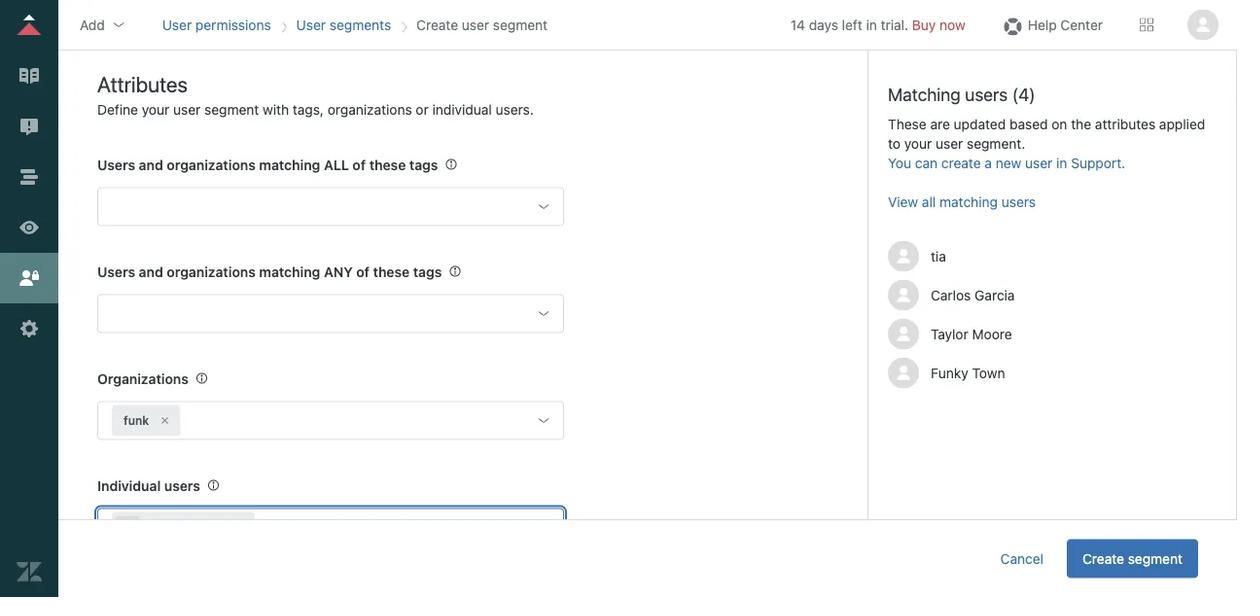 Task type: vqa. For each thing, say whether or not it's contained in the screenshot.
"matching" associated with Users and organizations matching ALL of these tags
yes



Task type: locate. For each thing, give the bounding box(es) containing it.
funk option
[[112, 406, 180, 437]]

navigation
[[158, 10, 552, 39]]

and
[[139, 157, 163, 173], [139, 264, 163, 280]]

1 vertical spatial carlos
[[147, 522, 184, 535]]

can
[[915, 155, 938, 171]]

create segment button
[[1068, 540, 1199, 579]]

create
[[417, 17, 458, 33], [1083, 551, 1125, 567]]

1 vertical spatial users
[[1002, 194, 1036, 210]]

tags
[[410, 157, 438, 173], [413, 264, 442, 280]]

in
[[867, 17, 878, 33], [1057, 155, 1068, 171]]

carlos garcia up taylor moore
[[931, 287, 1015, 303]]

1 vertical spatial of
[[356, 264, 370, 280]]

0 horizontal spatial in
[[867, 17, 878, 33]]

14
[[791, 17, 806, 33]]

of for any
[[356, 264, 370, 280]]

create right segments
[[417, 17, 458, 33]]

1 and from the top
[[139, 157, 163, 173]]

individual
[[433, 102, 492, 118]]

user inside attributes define your user segment with tags, organizations or individual users.
[[173, 102, 201, 118]]

permissions
[[196, 17, 271, 33]]

tags down or
[[410, 157, 438, 173]]

funky
[[931, 365, 969, 381]]

1 vertical spatial segment
[[204, 102, 259, 118]]

0 vertical spatial segment
[[493, 17, 548, 33]]

1 vertical spatial garcia
[[187, 522, 224, 535]]

users right individual
[[164, 478, 200, 494]]

attributes define your user segment with tags, organizations or individual users.
[[97, 72, 534, 118]]

create for create segment
[[1083, 551, 1125, 567]]

tia
[[931, 248, 947, 264]]

these right any at the top of the page
[[373, 264, 410, 280]]

garcia up "moore"
[[975, 287, 1015, 303]]

0 vertical spatial users
[[966, 84, 1008, 105]]

user segments
[[296, 17, 391, 33]]

tags right any at the top of the page
[[413, 264, 442, 280]]

user
[[162, 17, 192, 33], [296, 17, 326, 33]]

to
[[888, 135, 901, 152]]

users down the new
[[1002, 194, 1036, 210]]

in right left
[[867, 17, 878, 33]]

funky town image
[[888, 358, 920, 389]]

users down define
[[97, 157, 135, 173]]

user left permissions
[[162, 17, 192, 33]]

segments
[[330, 17, 391, 33]]

users
[[97, 157, 135, 173], [97, 264, 135, 280]]

center
[[1061, 17, 1103, 33]]

days
[[809, 17, 839, 33]]

updated
[[954, 116, 1006, 132]]

0 horizontal spatial carlos garcia
[[147, 522, 224, 535]]

0 horizontal spatial segment
[[204, 102, 259, 118]]

attributes
[[97, 72, 188, 97]]

your
[[142, 102, 170, 118], [905, 135, 932, 152]]

matching left any at the top of the page
[[259, 264, 321, 280]]

Users and organizations matching ALL of these tags field
[[112, 192, 523, 223]]

and for users and organizations matching all of these tags
[[139, 157, 163, 173]]

0 vertical spatial organizations
[[328, 102, 412, 118]]

create user segment
[[417, 17, 548, 33]]

organizations
[[328, 102, 412, 118], [167, 157, 256, 173], [167, 264, 256, 280]]

0 horizontal spatial your
[[142, 102, 170, 118]]

2 vertical spatial segment
[[1129, 551, 1183, 567]]

create inside button
[[1083, 551, 1125, 567]]

individual
[[97, 478, 161, 494]]

with
[[263, 102, 289, 118]]

user
[[462, 17, 490, 33], [173, 102, 201, 118], [936, 135, 964, 152], [1026, 155, 1053, 171]]

tia image
[[888, 241, 920, 272]]

segment
[[493, 17, 548, 33], [204, 102, 259, 118], [1129, 551, 1183, 567]]

2 users from the top
[[97, 264, 135, 280]]

you can create a new user in support. link
[[888, 155, 1126, 171]]

create inside navigation
[[417, 17, 458, 33]]

are
[[931, 116, 951, 132]]

1 horizontal spatial segment
[[493, 17, 548, 33]]

carlos garcia
[[931, 287, 1015, 303], [147, 522, 224, 535]]

1 horizontal spatial create
[[1083, 551, 1125, 567]]

these right all
[[369, 157, 406, 173]]

remove image
[[159, 416, 171, 427]]

0 vertical spatial your
[[142, 102, 170, 118]]

users
[[966, 84, 1008, 105], [1002, 194, 1036, 210], [164, 478, 200, 494]]

2 and from the top
[[139, 264, 163, 280]]

2 vertical spatial matching
[[259, 264, 321, 280]]

0 vertical spatial carlos
[[931, 287, 971, 303]]

1 vertical spatial in
[[1057, 155, 1068, 171]]

1 user from the left
[[162, 17, 192, 33]]

garcia down individual users
[[187, 522, 224, 535]]

carlos
[[931, 287, 971, 303], [147, 522, 184, 535]]

2 vertical spatial users
[[164, 478, 200, 494]]

of right any at the top of the page
[[356, 264, 370, 280]]

these are updated based on the attributes applied to your user segment. you can create a new user in support.
[[888, 116, 1206, 171]]

users right user permissions icon
[[97, 264, 135, 280]]

the
[[1072, 116, 1092, 132]]

0 vertical spatial users
[[97, 157, 135, 173]]

1 vertical spatial organizations
[[167, 157, 256, 173]]

of right all
[[353, 157, 366, 173]]

0 vertical spatial carlos garcia
[[931, 287, 1015, 303]]

1 vertical spatial users
[[97, 264, 135, 280]]

cancel button
[[985, 540, 1060, 579]]

of
[[353, 157, 366, 173], [356, 264, 370, 280]]

carlos up taylor
[[931, 287, 971, 303]]

0 vertical spatial in
[[867, 17, 878, 33]]

0 vertical spatial these
[[369, 157, 406, 173]]

funky town
[[931, 365, 1006, 381]]

help
[[1028, 17, 1057, 33]]

add button
[[74, 10, 132, 39]]

any
[[324, 264, 353, 280]]

0 vertical spatial and
[[139, 157, 163, 173]]

users and organizations matching any of these tags
[[97, 264, 442, 280]]

0 horizontal spatial create
[[417, 17, 458, 33]]

1 vertical spatial tags
[[413, 264, 442, 280]]

now
[[940, 17, 966, 33]]

14 days left in trial. buy now
[[791, 17, 966, 33]]

these for any
[[373, 264, 410, 280]]

0 horizontal spatial user
[[162, 17, 192, 33]]

1 horizontal spatial user
[[296, 17, 326, 33]]

2 horizontal spatial segment
[[1129, 551, 1183, 567]]

your inside these are updated based on the attributes applied to your user segment. you can create a new user in support.
[[905, 135, 932, 152]]

users and organizations matching any of these tags element
[[97, 295, 564, 334]]

2 vertical spatial organizations
[[167, 264, 256, 280]]

help center button
[[995, 10, 1109, 39]]

user down the are
[[936, 135, 964, 152]]

matching users (4)
[[888, 84, 1036, 105]]

users and organizations matching all of these tags
[[97, 157, 438, 173]]

1 horizontal spatial your
[[905, 135, 932, 152]]

user down attributes at the left top of page
[[173, 102, 201, 118]]

all
[[324, 157, 349, 173]]

0 vertical spatial of
[[353, 157, 366, 173]]

user left segments
[[296, 17, 326, 33]]

matching for users and organizations matching all of these tags
[[259, 157, 321, 173]]

all
[[922, 194, 936, 210]]

carlos down individual users
[[147, 522, 184, 535]]

these
[[369, 157, 406, 173], [373, 264, 410, 280]]

0 vertical spatial garcia
[[975, 287, 1015, 303]]

0 vertical spatial tags
[[410, 157, 438, 173]]

1 horizontal spatial in
[[1057, 155, 1068, 171]]

navigation containing user permissions
[[158, 10, 552, 39]]

1 vertical spatial your
[[905, 135, 932, 152]]

new
[[996, 155, 1022, 171]]

your up 'can'
[[905, 135, 932, 152]]

1 vertical spatial these
[[373, 264, 410, 280]]

buy
[[913, 17, 936, 33]]

0 vertical spatial matching
[[259, 157, 321, 173]]

2 user from the left
[[296, 17, 326, 33]]

1 horizontal spatial carlos garcia
[[931, 287, 1015, 303]]

your down attributes at the left top of page
[[142, 102, 170, 118]]

0 vertical spatial create
[[417, 17, 458, 33]]

1 users from the top
[[97, 157, 135, 173]]

on
[[1052, 116, 1068, 132]]

user up individual
[[462, 17, 490, 33]]

1 horizontal spatial carlos
[[931, 287, 971, 303]]

Individual users field
[[259, 513, 523, 544]]

create right cancel
[[1083, 551, 1125, 567]]

matching
[[259, 157, 321, 173], [940, 194, 998, 210], [259, 264, 321, 280]]

1 vertical spatial and
[[139, 264, 163, 280]]

carlos garcia down individual users
[[147, 522, 224, 535]]

users up updated
[[966, 84, 1008, 105]]

matching down create
[[940, 194, 998, 210]]

matching left all
[[259, 157, 321, 173]]

garcia
[[975, 287, 1015, 303], [187, 522, 224, 535]]

in left support.
[[1057, 155, 1068, 171]]

1 vertical spatial create
[[1083, 551, 1125, 567]]

segment inside attributes define your user segment with tags, organizations or individual users.
[[204, 102, 259, 118]]



Task type: describe. For each thing, give the bounding box(es) containing it.
funk
[[124, 415, 149, 428]]

1 horizontal spatial garcia
[[975, 287, 1015, 303]]

applied
[[1160, 116, 1206, 132]]

(4)
[[1013, 84, 1036, 105]]

these
[[888, 116, 927, 132]]

attributes
[[1096, 116, 1156, 132]]

trial.
[[881, 17, 909, 33]]

1 vertical spatial matching
[[940, 194, 998, 210]]

these for all
[[369, 157, 406, 173]]

your inside attributes define your user segment with tags, organizations or individual users.
[[142, 102, 170, 118]]

arrange content image
[[17, 164, 42, 190]]

matching
[[888, 84, 961, 105]]

user permissions image
[[17, 266, 42, 291]]

organizations for any
[[167, 264, 256, 280]]

users.
[[496, 102, 534, 118]]

taylor
[[931, 326, 969, 342]]

view all matching users link
[[888, 194, 1036, 210]]

cancel
[[1001, 551, 1044, 567]]

create for create user segment
[[417, 17, 458, 33]]

carlos garcia image
[[888, 280, 920, 311]]

based
[[1010, 116, 1049, 132]]

manage articles image
[[17, 63, 42, 89]]

segment.
[[967, 135, 1026, 152]]

organizations
[[97, 371, 189, 387]]

user segments link
[[296, 17, 391, 33]]

help center
[[1028, 17, 1103, 33]]

user permissions
[[162, 17, 271, 33]]

user for user segments
[[296, 17, 326, 33]]

customize design image
[[17, 215, 42, 240]]

0 horizontal spatial garcia
[[187, 522, 224, 535]]

define
[[97, 102, 138, 118]]

add
[[80, 17, 105, 33]]

tags for users and organizations matching all of these tags
[[410, 157, 438, 173]]

moderate content image
[[17, 114, 42, 139]]

of for all
[[353, 157, 366, 173]]

user inside navigation
[[462, 17, 490, 33]]

a
[[985, 155, 993, 171]]

moore
[[973, 326, 1013, 342]]

tags,
[[293, 102, 324, 118]]

view
[[888, 194, 919, 210]]

users for users and organizations matching all of these tags
[[97, 157, 135, 173]]

town
[[973, 365, 1006, 381]]

create
[[942, 155, 981, 171]]

zendesk products image
[[1140, 18, 1154, 32]]

user right the new
[[1026, 155, 1053, 171]]

organizations for all
[[167, 157, 256, 173]]

or
[[416, 102, 429, 118]]

you
[[888, 155, 912, 171]]

taylor moore
[[931, 326, 1013, 342]]

tags for users and organizations matching any of these tags
[[413, 264, 442, 280]]

view all matching users
[[888, 194, 1036, 210]]

0 horizontal spatial carlos
[[147, 522, 184, 535]]

settings image
[[17, 316, 42, 342]]

users for users and organizations matching any of these tags
[[97, 264, 135, 280]]

taylor moore image
[[888, 319, 920, 350]]

users and organizations matching all of these tags element
[[97, 188, 564, 227]]

user permissions link
[[162, 17, 271, 33]]

users for matching users (4)
[[966, 84, 1008, 105]]

in inside these are updated based on the attributes applied to your user segment. you can create a new user in support.
[[1057, 155, 1068, 171]]

1 vertical spatial carlos garcia
[[147, 522, 224, 535]]

and for users and organizations matching any of these tags
[[139, 264, 163, 280]]

user for user permissions
[[162, 17, 192, 33]]

left
[[842, 17, 863, 33]]

create segment
[[1083, 551, 1183, 567]]

segment inside navigation
[[493, 17, 548, 33]]

support.
[[1072, 155, 1126, 171]]

users for individual users
[[164, 478, 200, 494]]

zendesk image
[[17, 560, 42, 585]]

organizations element
[[97, 402, 564, 441]]

individual users
[[97, 478, 200, 494]]

matching for users and organizations matching any of these tags
[[259, 264, 321, 280]]

organizations inside attributes define your user segment with tags, organizations or individual users.
[[328, 102, 412, 118]]

segment inside button
[[1129, 551, 1183, 567]]



